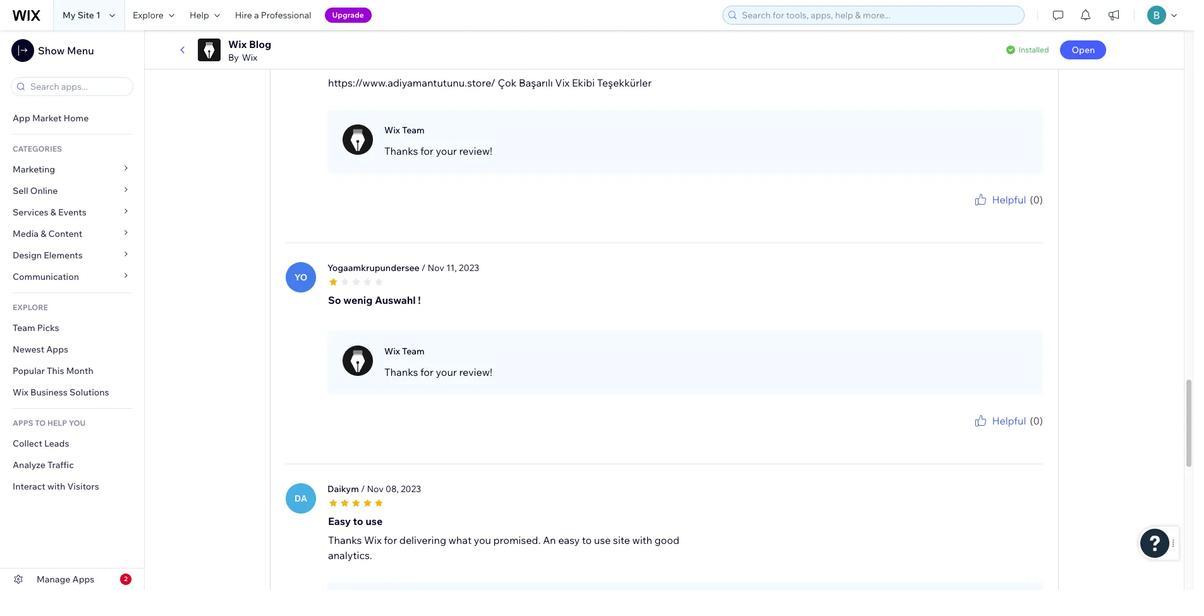 Task type: locate. For each thing, give the bounding box(es) containing it.
1 vertical spatial wix team
[[385, 346, 425, 357]]

0 vertical spatial w i image
[[343, 124, 373, 155]]

review! for tu
[[459, 145, 493, 157]]

show
[[38, 44, 65, 57]]

2 horizontal spatial /
[[422, 262, 426, 274]]

apps to help you
[[13, 419, 86, 428]]

& for content
[[41, 228, 46, 240]]

apps
[[46, 344, 68, 355], [72, 574, 94, 586]]

wix business solutions link
[[0, 382, 144, 404]]

yogaamkrupundersee
[[328, 262, 420, 274]]

1 vertical spatial &
[[41, 228, 46, 240]]

to right easy
[[353, 515, 364, 528]]

1 vertical spatial helpful
[[993, 415, 1027, 427]]

wix blog logo image
[[198, 39, 221, 61]]

interact with visitors
[[13, 481, 99, 493]]

feedback for tu
[[1011, 207, 1044, 217]]

thank you for your feedback
[[943, 207, 1044, 217], [943, 429, 1044, 438]]

analyze
[[13, 460, 46, 471]]

0 horizontal spatial with
[[47, 481, 65, 493]]

1 horizontal spatial with
[[633, 534, 653, 547]]

home
[[64, 113, 89, 124]]

0 vertical spatial thanks for your review!
[[385, 145, 493, 157]]

your
[[436, 145, 457, 157], [993, 207, 1009, 217], [436, 366, 457, 379], [993, 429, 1009, 438]]

0 vertical spatial /
[[415, 26, 419, 37]]

1 vertical spatial /
[[422, 262, 426, 274]]

2 wix team from the top
[[385, 346, 425, 357]]

nov left 08,
[[367, 484, 384, 495]]

feedback for yo
[[1011, 429, 1044, 438]]

for
[[421, 145, 434, 157], [981, 207, 991, 217], [421, 366, 434, 379], [981, 429, 991, 438], [384, 534, 397, 547]]

traffic
[[47, 460, 74, 471]]

team down https://www.adiyamantutunu.store/
[[402, 124, 425, 136]]

categories
[[13, 144, 62, 154]]

1 vertical spatial thank you for your feedback
[[943, 429, 1044, 438]]

2 helpful from the top
[[993, 415, 1027, 427]]

with inside the sidebar 'element'
[[47, 481, 65, 493]]

this
[[47, 366, 64, 377]]

0 vertical spatial apps
[[46, 344, 68, 355]]

1 vertical spatial apps
[[72, 574, 94, 586]]

hire
[[235, 9, 252, 21]]

you for yo
[[967, 429, 980, 438]]

professional
[[261, 9, 312, 21]]

1 vertical spatial you
[[967, 429, 980, 438]]

0 vertical spatial thanks
[[385, 145, 418, 157]]

team down !
[[402, 346, 425, 357]]

2
[[124, 576, 128, 584]]

2023 right 12, on the top of the page
[[452, 26, 473, 37]]

0 vertical spatial feedback
[[1011, 207, 1044, 217]]

1 vertical spatial review!
[[459, 366, 493, 379]]

what
[[449, 534, 472, 547]]

0 vertical spatial team
[[402, 124, 425, 136]]

1 thank from the top
[[943, 207, 965, 217]]

2023 for daikym / nov 08, 2023
[[401, 484, 421, 495]]

wix up by
[[228, 38, 247, 51]]

online
[[30, 185, 58, 197]]

explore
[[133, 9, 164, 21]]

0 horizontal spatial &
[[41, 228, 46, 240]]

sell
[[13, 185, 28, 197]]

wix blog by wix
[[228, 38, 272, 63]]

use left site
[[594, 534, 611, 547]]

1 wix team from the top
[[385, 124, 425, 136]]

2 (0) from the top
[[1031, 415, 1044, 427]]

2023 for tutuncuadiyaman02 / nov 12, 2023
[[452, 26, 473, 37]]

1 vertical spatial thanks for your review!
[[385, 366, 493, 379]]

2 vertical spatial 2023
[[401, 484, 421, 495]]

1 vertical spatial (0)
[[1031, 415, 1044, 427]]

collect
[[13, 438, 42, 450]]

thank for tu
[[943, 207, 965, 217]]

wix business solutions
[[13, 387, 109, 399]]

apps up this
[[46, 344, 68, 355]]

/ left 11, in the left top of the page
[[422, 262, 426, 274]]

thank for yo
[[943, 429, 965, 438]]

review!
[[459, 145, 493, 157], [459, 366, 493, 379]]

analyze traffic link
[[0, 455, 144, 476]]

1 vertical spatial feedback
[[1011, 429, 1044, 438]]

wix down popular
[[13, 387, 28, 399]]

0 vertical spatial wix team
[[385, 124, 425, 136]]

a
[[254, 9, 259, 21]]

thanks for your review!
[[385, 145, 493, 157], [385, 366, 493, 379]]

with right site
[[633, 534, 653, 547]]

1 vertical spatial with
[[633, 534, 653, 547]]

2 vertical spatial team
[[402, 346, 425, 357]]

/ right daikym
[[361, 484, 365, 495]]

2 thank you for your feedback from the top
[[943, 429, 1044, 438]]

daikym
[[328, 484, 359, 495]]

2023 right 11, in the left top of the page
[[459, 262, 480, 274]]

thank
[[943, 207, 965, 217], [943, 429, 965, 438]]

newest apps link
[[0, 339, 144, 361]]

2023
[[452, 26, 473, 37], [459, 262, 480, 274], [401, 484, 421, 495]]

2 vertical spatial /
[[361, 484, 365, 495]]

w i image
[[343, 124, 373, 155], [343, 346, 373, 376]]

1 vertical spatial thanks
[[385, 366, 418, 379]]

you inside easy to use thanks wix for delivering what you promised. an easy to use site with good analytics.
[[474, 534, 491, 547]]

!
[[418, 294, 421, 307]]

1 horizontal spatial /
[[415, 26, 419, 37]]

thank you for your feedback for tu
[[943, 207, 1044, 217]]

open
[[1072, 44, 1096, 56]]

1 horizontal spatial to
[[582, 534, 592, 547]]

1 vertical spatial use
[[594, 534, 611, 547]]

apps
[[13, 419, 33, 428]]

1 vertical spatial w i image
[[343, 346, 373, 376]]

adıyaman
[[328, 57, 377, 70]]

so wenig auswahl !
[[328, 294, 421, 307]]

manage
[[37, 574, 70, 586]]

0 vertical spatial nov
[[421, 26, 437, 37]]

2 review! from the top
[[459, 366, 493, 379]]

nov left 12, on the top of the page
[[421, 26, 437, 37]]

da
[[295, 493, 308, 505]]

2 thank from the top
[[943, 429, 965, 438]]

1 feedback from the top
[[1011, 207, 1044, 217]]

0 vertical spatial you
[[967, 207, 980, 217]]

1 vertical spatial thank
[[943, 429, 965, 438]]

& left events
[[50, 207, 56, 218]]

wix team
[[385, 124, 425, 136], [385, 346, 425, 357]]

leads
[[44, 438, 69, 450]]

0 vertical spatial helpful button
[[974, 192, 1027, 207]]

1 horizontal spatial &
[[50, 207, 56, 218]]

& inside "services & events" link
[[50, 207, 56, 218]]

with down traffic
[[47, 481, 65, 493]]

1 vertical spatial 2023
[[459, 262, 480, 274]]

with inside easy to use thanks wix for delivering what you promised. an easy to use site with good analytics.
[[633, 534, 653, 547]]

2 w i image from the top
[[343, 346, 373, 376]]

/ for / nov 12, 2023
[[415, 26, 419, 37]]

0 vertical spatial 2023
[[452, 26, 473, 37]]

2 thanks for your review! from the top
[[385, 366, 493, 379]]

/ left 12, on the top of the page
[[415, 26, 419, 37]]

review! for yo
[[459, 366, 493, 379]]

show menu
[[38, 44, 94, 57]]

/ for / nov 11, 2023
[[422, 262, 426, 274]]

1 thank you for your feedback from the top
[[943, 207, 1044, 217]]

wix team down https://www.adiyamantutunu.store/
[[385, 124, 425, 136]]

2 vertical spatial thanks
[[328, 534, 362, 547]]

my
[[63, 9, 76, 21]]

you
[[967, 207, 980, 217], [967, 429, 980, 438], [474, 534, 491, 547]]

market
[[32, 113, 62, 124]]

1 (0) from the top
[[1031, 193, 1044, 206]]

apps for newest apps
[[46, 344, 68, 355]]

help
[[47, 419, 67, 428]]

0 vertical spatial review!
[[459, 145, 493, 157]]

1 vertical spatial to
[[582, 534, 592, 547]]

0 horizontal spatial /
[[361, 484, 365, 495]]

0 horizontal spatial apps
[[46, 344, 68, 355]]

2 helpful button from the top
[[974, 413, 1027, 429]]

0 vertical spatial thank
[[943, 207, 965, 217]]

adıyaman tütünü https://www.adiyamantutunu.store/ çok başarılı vix ekibi teşekkürler
[[328, 57, 652, 89]]

wix inside easy to use thanks wix for delivering what you promised. an easy to use site with good analytics.
[[364, 534, 382, 547]]

& inside the media & content "link"
[[41, 228, 46, 240]]

0 horizontal spatial use
[[366, 515, 383, 528]]

use down daikym / nov 08, 2023
[[366, 515, 383, 528]]

1 vertical spatial nov
[[428, 262, 445, 274]]

thanks inside easy to use thanks wix for delivering what you promised. an easy to use site with good analytics.
[[328, 534, 362, 547]]

0 vertical spatial thank you for your feedback
[[943, 207, 1044, 217]]

0 vertical spatial (0)
[[1031, 193, 1044, 206]]

apps right manage
[[72, 574, 94, 586]]

events
[[58, 207, 87, 218]]

& right media
[[41, 228, 46, 240]]

helpful button for yo
[[974, 413, 1027, 429]]

1 vertical spatial helpful button
[[974, 413, 1027, 429]]

to right easy at the left bottom
[[582, 534, 592, 547]]

explore
[[13, 303, 48, 312]]

helpful for yo
[[993, 415, 1027, 427]]

manage apps
[[37, 574, 94, 586]]

promised.
[[494, 534, 541, 547]]

wix team for tu
[[385, 124, 425, 136]]

team picks
[[13, 323, 59, 334]]

2023 right 08,
[[401, 484, 421, 495]]

1 helpful button from the top
[[974, 192, 1027, 207]]

0 vertical spatial helpful
[[993, 193, 1027, 206]]

08,
[[386, 484, 399, 495]]

0 vertical spatial &
[[50, 207, 56, 218]]

use
[[366, 515, 383, 528], [594, 534, 611, 547]]

visitors
[[67, 481, 99, 493]]

elements
[[44, 250, 83, 261]]

(0) for tu
[[1031, 193, 1044, 206]]

nov left 11, in the left top of the page
[[428, 262, 445, 274]]

sell online link
[[0, 180, 144, 202]]

0 horizontal spatial to
[[353, 515, 364, 528]]

upgrade button
[[325, 8, 372, 23]]

/
[[415, 26, 419, 37], [422, 262, 426, 274], [361, 484, 365, 495]]

2 vertical spatial you
[[474, 534, 491, 547]]

0 vertical spatial with
[[47, 481, 65, 493]]

1 horizontal spatial apps
[[72, 574, 94, 586]]

thanks for your review! for yo
[[385, 366, 493, 379]]

feedback
[[1011, 207, 1044, 217], [1011, 429, 1044, 438]]

services & events
[[13, 207, 87, 218]]

good
[[655, 534, 680, 547]]

2 feedback from the top
[[1011, 429, 1044, 438]]

team down explore
[[13, 323, 35, 334]]

wix up analytics.
[[364, 534, 382, 547]]

wix right by
[[242, 52, 257, 63]]

wix
[[228, 38, 247, 51], [242, 52, 257, 63], [385, 124, 400, 136], [385, 346, 400, 357], [13, 387, 28, 399], [364, 534, 382, 547]]

helpful button
[[974, 192, 1027, 207], [974, 413, 1027, 429]]

1 vertical spatial team
[[13, 323, 35, 334]]

1 w i image from the top
[[343, 124, 373, 155]]

başarılı
[[519, 76, 553, 89]]

wix team down auswahl
[[385, 346, 425, 357]]

2 vertical spatial nov
[[367, 484, 384, 495]]

1 helpful from the top
[[993, 193, 1027, 206]]

media & content
[[13, 228, 82, 240]]

daikym / nov 08, 2023
[[328, 484, 421, 495]]

0 vertical spatial use
[[366, 515, 383, 528]]

so
[[328, 294, 341, 307]]

you
[[69, 419, 86, 428]]

1 review! from the top
[[459, 145, 493, 157]]

nov for 11,
[[428, 262, 445, 274]]

1 thanks for your review! from the top
[[385, 145, 493, 157]]



Task type: describe. For each thing, give the bounding box(es) containing it.
picks
[[37, 323, 59, 334]]

sidebar element
[[0, 30, 145, 591]]

auswahl
[[375, 294, 416, 307]]

help
[[190, 9, 209, 21]]

wix down https://www.adiyamantutunu.store/
[[385, 124, 400, 136]]

services & events link
[[0, 202, 144, 223]]

thanks for yo
[[385, 366, 418, 379]]

https://www.adiyamantutunu.store/
[[328, 76, 496, 89]]

team for tu
[[402, 124, 425, 136]]

site
[[78, 9, 94, 21]]

media & content link
[[0, 223, 144, 245]]

Search for tools, apps, help & more... field
[[738, 6, 1021, 24]]

app market home
[[13, 113, 89, 124]]

communication link
[[0, 266, 144, 288]]

to
[[35, 419, 46, 428]]

tutuncuadiyaman02
[[328, 26, 413, 37]]

nov for 08,
[[367, 484, 384, 495]]

you for tu
[[967, 207, 980, 217]]

(0) for yo
[[1031, 415, 1044, 427]]

thank you for your feedback for yo
[[943, 429, 1044, 438]]

tütünü
[[379, 57, 413, 70]]

hire a professional
[[235, 9, 312, 21]]

11,
[[447, 262, 457, 274]]

design
[[13, 250, 42, 261]]

services
[[13, 207, 48, 218]]

by
[[228, 52, 239, 63]]

collect leads link
[[0, 433, 144, 455]]

popular this month link
[[0, 361, 144, 382]]

team for yo
[[402, 346, 425, 357]]

for inside easy to use thanks wix for delivering what you promised. an easy to use site with good analytics.
[[384, 534, 397, 547]]

1 horizontal spatial use
[[594, 534, 611, 547]]

& for events
[[50, 207, 56, 218]]

thanks for tu
[[385, 145, 418, 157]]

installed
[[1019, 45, 1050, 54]]

analytics.
[[328, 549, 372, 562]]

easy
[[328, 515, 351, 528]]

0 vertical spatial to
[[353, 515, 364, 528]]

vix
[[556, 76, 570, 89]]

show menu button
[[11, 39, 94, 62]]

thanks for your review! for tu
[[385, 145, 493, 157]]

media
[[13, 228, 39, 240]]

collect leads
[[13, 438, 69, 450]]

content
[[48, 228, 82, 240]]

interact
[[13, 481, 45, 493]]

2023 for yogaamkrupundersee / nov 11, 2023
[[459, 262, 480, 274]]

tu
[[295, 35, 307, 47]]

çok
[[498, 76, 517, 89]]

/ for / nov 08, 2023
[[361, 484, 365, 495]]

helpful button for tu
[[974, 192, 1027, 207]]

design elements
[[13, 250, 83, 261]]

tutuncuadiyaman02 / nov 12, 2023
[[328, 26, 473, 37]]

12,
[[439, 26, 450, 37]]

wix down auswahl
[[385, 346, 400, 357]]

communication
[[13, 271, 81, 283]]

month
[[66, 366, 94, 377]]

helpful for tu
[[993, 193, 1027, 206]]

yo
[[295, 272, 308, 283]]

Search apps... field
[[27, 78, 129, 96]]

interact with visitors link
[[0, 476, 144, 498]]

team picks link
[[0, 318, 144, 339]]

w i image for yo
[[343, 346, 373, 376]]

menu
[[67, 44, 94, 57]]

ekibi
[[572, 76, 595, 89]]

newest apps
[[13, 344, 68, 355]]

newest
[[13, 344, 44, 355]]

team inside the sidebar 'element'
[[13, 323, 35, 334]]

easy
[[559, 534, 580, 547]]

wix team for yo
[[385, 346, 425, 357]]

sell online
[[13, 185, 58, 197]]

delivering
[[400, 534, 447, 547]]

app market home link
[[0, 108, 144, 129]]

help button
[[182, 0, 228, 30]]

marketing link
[[0, 159, 144, 180]]

wenig
[[344, 294, 373, 307]]

nov for 12,
[[421, 26, 437, 37]]

marketing
[[13, 164, 55, 175]]

analyze traffic
[[13, 460, 74, 471]]

w i image for tu
[[343, 124, 373, 155]]

solutions
[[70, 387, 109, 399]]

open button
[[1061, 40, 1107, 59]]

business
[[30, 387, 68, 399]]

wix inside the sidebar 'element'
[[13, 387, 28, 399]]

easy to use thanks wix for delivering what you promised. an easy to use site with good analytics.
[[328, 515, 680, 562]]

apps for manage apps
[[72, 574, 94, 586]]

popular
[[13, 366, 45, 377]]

an
[[543, 534, 556, 547]]

design elements link
[[0, 245, 144, 266]]

site
[[613, 534, 630, 547]]

yogaamkrupundersee / nov 11, 2023
[[328, 262, 480, 274]]

app
[[13, 113, 30, 124]]

popular this month
[[13, 366, 94, 377]]

1
[[96, 9, 101, 21]]



Task type: vqa. For each thing, say whether or not it's contained in the screenshot.
Team corresponding to YO
yes



